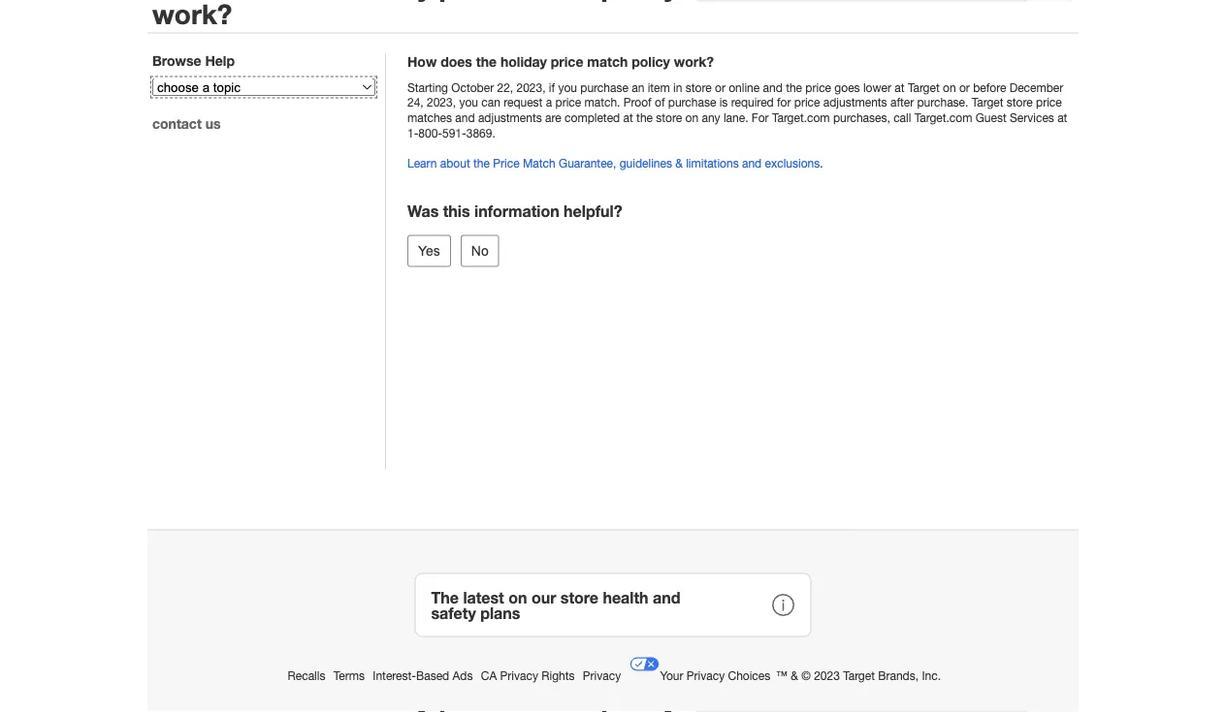 Task type: locate. For each thing, give the bounding box(es) containing it.
on left any
[[685, 111, 699, 124]]

you right 'if' at the top left of the page
[[558, 81, 577, 94]]

guest
[[976, 111, 1007, 124]]

price
[[493, 156, 520, 170]]

required
[[731, 96, 774, 109]]

1 vertical spatial purchase
[[668, 96, 716, 109]]

target right 2023
[[843, 669, 875, 683]]

price up 'if' at the top left of the page
[[551, 53, 583, 69]]

the latest on our store health and safety plans link
[[415, 574, 811, 638]]

terms
[[333, 669, 365, 683]]

2023, up matches
[[427, 96, 456, 109]]

&
[[675, 156, 683, 170], [791, 669, 798, 683]]

recalls terms interest-based ads ca privacy rights privacy
[[288, 669, 624, 683]]

ca privacy rights link
[[481, 669, 578, 683]]

can
[[481, 96, 500, 109]]

2023, up request
[[516, 81, 546, 94]]

on left 'our'
[[508, 589, 527, 607]]

0 horizontal spatial target.com
[[772, 111, 830, 124]]

this
[[443, 202, 470, 221]]

privacy right the "rights"
[[583, 669, 621, 683]]

the
[[431, 589, 459, 607]]

ca
[[481, 669, 497, 683]]

1 horizontal spatial adjustments
[[823, 96, 887, 109]]

and
[[763, 81, 783, 94], [455, 111, 475, 124], [742, 156, 762, 170], [653, 589, 680, 607]]

privacy
[[500, 669, 538, 683], [583, 669, 621, 683], [687, 669, 725, 683]]

browse
[[152, 53, 201, 69]]

october
[[451, 81, 494, 94]]

purchase up the 'match.'
[[580, 81, 628, 94]]

and right health
[[653, 589, 680, 607]]

at down proof
[[623, 111, 633, 124]]

you
[[558, 81, 577, 94], [459, 96, 478, 109]]

0 horizontal spatial on
[[508, 589, 527, 607]]

limitations
[[686, 156, 739, 170]]

adjustments up purchases,
[[823, 96, 887, 109]]

logo image
[[629, 649, 660, 680]]

& left ©
[[791, 669, 798, 683]]

you down october in the left of the page
[[459, 96, 478, 109]]

1 horizontal spatial &
[[791, 669, 798, 683]]

0 horizontal spatial &
[[675, 156, 683, 170]]

adjustments down request
[[478, 111, 542, 124]]

None submit
[[407, 235, 451, 267], [461, 235, 499, 267], [407, 235, 451, 267], [461, 235, 499, 267]]

was this information helpful?
[[407, 202, 622, 221]]

0 vertical spatial 2023,
[[516, 81, 546, 94]]

search help text field
[[695, 0, 1027, 1]]

2 vertical spatial target
[[843, 669, 875, 683]]

lane.
[[724, 111, 748, 124]]

target.com down purchase.
[[914, 111, 972, 124]]

purchase down in
[[668, 96, 716, 109]]

and inside "the latest on our store health and safety plans"
[[653, 589, 680, 607]]

after
[[890, 96, 914, 109]]

0 vertical spatial target
[[908, 81, 940, 94]]

helpful?
[[564, 202, 622, 221]]

on up purchase.
[[943, 81, 956, 94]]

0 horizontal spatial you
[[459, 96, 478, 109]]

or
[[715, 81, 725, 94], [959, 81, 970, 94]]

and up for
[[763, 81, 783, 94]]

.
[[820, 156, 823, 170]]

interest-based ads link
[[373, 669, 476, 683]]

1 vertical spatial &
[[791, 669, 798, 683]]

or up is
[[715, 81, 725, 94]]

target.com down for
[[772, 111, 830, 124]]

policy
[[632, 53, 670, 69]]

item
[[648, 81, 670, 94]]

before
[[973, 81, 1006, 94]]

2 horizontal spatial target
[[972, 96, 1003, 109]]

0 horizontal spatial at
[[623, 111, 633, 124]]

1 target.com from the left
[[772, 111, 830, 124]]

0 horizontal spatial adjustments
[[478, 111, 542, 124]]

0 vertical spatial you
[[558, 81, 577, 94]]

a
[[546, 96, 552, 109]]

1 vertical spatial 2023,
[[427, 96, 456, 109]]

target.com
[[772, 111, 830, 124], [914, 111, 972, 124]]

target up purchase.
[[908, 81, 940, 94]]

information
[[474, 202, 559, 221]]

call
[[894, 111, 911, 124]]

store up 'services'
[[1007, 96, 1033, 109]]

choices
[[728, 669, 770, 683]]

starting october 22, 2023, if you purchase an item in store or online and the price goes lower at target on or before december 24, 2023, you can request a price match. proof of purchase is required for price adjustments after purchase. target store price matches and adjustments are completed at the store on any lane. for target.com purchases, call target.com guest services at 1-800-591-3869.
[[407, 81, 1067, 139]]

privacy right the ca
[[500, 669, 538, 683]]

24,
[[407, 96, 424, 109]]

adjustments
[[823, 96, 887, 109], [478, 111, 542, 124]]

2 horizontal spatial on
[[943, 81, 956, 94]]

0 horizontal spatial purchase
[[580, 81, 628, 94]]

lower
[[863, 81, 891, 94]]

browse help
[[152, 53, 235, 69]]

the up for
[[786, 81, 802, 94]]

3869.
[[466, 126, 495, 139]]

learn
[[407, 156, 437, 170]]

0 horizontal spatial or
[[715, 81, 725, 94]]

at up 'after'
[[895, 81, 905, 94]]

if
[[549, 81, 555, 94]]

at right 'services'
[[1057, 111, 1067, 124]]

work?
[[674, 53, 714, 69]]

in
[[673, 81, 682, 94]]

services
[[1010, 111, 1054, 124]]

target
[[908, 81, 940, 94], [972, 96, 1003, 109], [843, 669, 875, 683]]

your privacy choices link
[[629, 649, 774, 683]]

1 privacy from the left
[[500, 669, 538, 683]]

800-
[[418, 126, 442, 139]]

the latest on our store health and safety plans
[[431, 589, 680, 623]]

was
[[407, 202, 439, 221]]

store
[[686, 81, 712, 94], [1007, 96, 1033, 109], [656, 111, 682, 124], [561, 589, 598, 607]]

the left price
[[473, 156, 490, 170]]

learn about the price match guarantee, guidelines & limitations and exclusions .
[[407, 156, 826, 170]]

guidelines
[[620, 156, 672, 170]]

0 horizontal spatial 2023,
[[427, 96, 456, 109]]

does
[[441, 53, 472, 69]]

the
[[476, 53, 497, 69], [786, 81, 802, 94], [636, 111, 653, 124], [473, 156, 490, 170]]

store right 'our'
[[561, 589, 598, 607]]

2023,
[[516, 81, 546, 94], [427, 96, 456, 109]]

591-
[[442, 126, 466, 139]]

1 horizontal spatial privacy
[[583, 669, 621, 683]]

1 vertical spatial you
[[459, 96, 478, 109]]

on
[[943, 81, 956, 94], [685, 111, 699, 124], [508, 589, 527, 607]]

0 horizontal spatial privacy
[[500, 669, 538, 683]]

1 horizontal spatial on
[[685, 111, 699, 124]]

store inside "the latest on our store health and safety plans"
[[561, 589, 598, 607]]

None image field
[[1027, 0, 1074, 1]]

for
[[752, 111, 769, 124]]

™ & © 2023 target brands, inc.
[[776, 669, 941, 683]]

match.
[[584, 96, 620, 109]]

2 horizontal spatial privacy
[[687, 669, 725, 683]]

completed
[[565, 111, 620, 124]]

target down before
[[972, 96, 1003, 109]]

& right guidelines at the right top of page
[[675, 156, 683, 170]]

the up october in the left of the page
[[476, 53, 497, 69]]

and up 591-
[[455, 111, 475, 124]]

1 horizontal spatial or
[[959, 81, 970, 94]]

2 vertical spatial on
[[508, 589, 527, 607]]

privacy right the your
[[687, 669, 725, 683]]

1 horizontal spatial target.com
[[914, 111, 972, 124]]

or left before
[[959, 81, 970, 94]]

purchase
[[580, 81, 628, 94], [668, 96, 716, 109]]



Task type: describe. For each thing, give the bounding box(es) containing it.
1 horizontal spatial 2023,
[[516, 81, 546, 94]]

your privacy choices
[[660, 669, 770, 683]]

how does the holiday price match policy work?
[[407, 53, 714, 69]]

1 horizontal spatial purchase
[[668, 96, 716, 109]]

™
[[776, 669, 788, 683]]

the down proof
[[636, 111, 653, 124]]

contact us
[[152, 116, 221, 132]]

matches
[[407, 111, 452, 124]]

inc.
[[922, 669, 941, 683]]

22,
[[497, 81, 513, 94]]

store right in
[[686, 81, 712, 94]]

are
[[545, 111, 561, 124]]

0 vertical spatial adjustments
[[823, 96, 887, 109]]

2 target.com from the left
[[914, 111, 972, 124]]

your
[[660, 669, 683, 683]]

help
[[205, 53, 235, 69]]

3 privacy from the left
[[687, 669, 725, 683]]

purchases,
[[833, 111, 890, 124]]

online
[[729, 81, 760, 94]]

1 horizontal spatial you
[[558, 81, 577, 94]]

exclusions
[[765, 156, 820, 170]]

starting
[[407, 81, 448, 94]]

1-
[[407, 126, 418, 139]]

2 horizontal spatial at
[[1057, 111, 1067, 124]]

ads
[[453, 669, 473, 683]]

plans
[[480, 604, 520, 623]]

store down of
[[656, 111, 682, 124]]

2023
[[814, 669, 840, 683]]

0 vertical spatial &
[[675, 156, 683, 170]]

1 vertical spatial on
[[685, 111, 699, 124]]

0 vertical spatial purchase
[[580, 81, 628, 94]]

for
[[777, 96, 791, 109]]

holiday
[[500, 53, 547, 69]]

price left goes
[[805, 81, 831, 94]]

goes
[[835, 81, 860, 94]]

proof
[[623, 96, 651, 109]]

of
[[655, 96, 665, 109]]

any
[[702, 111, 720, 124]]

price right for
[[794, 96, 820, 109]]

purchase.
[[917, 96, 968, 109]]

guarantee,
[[559, 156, 616, 170]]

0 vertical spatial on
[[943, 81, 956, 94]]

learn about the price match guarantee, guidelines & limitations and exclusions link
[[407, 156, 820, 170]]

terms link
[[333, 669, 368, 683]]

based
[[416, 669, 449, 683]]

rights
[[541, 669, 575, 683]]

safety
[[431, 604, 476, 623]]

interest-
[[373, 669, 416, 683]]

price down december
[[1036, 96, 1062, 109]]

©
[[801, 669, 811, 683]]

1 horizontal spatial target
[[908, 81, 940, 94]]

1 or from the left
[[715, 81, 725, 94]]

privacy link
[[583, 669, 624, 683]]

how
[[407, 53, 437, 69]]

1 vertical spatial adjustments
[[478, 111, 542, 124]]

brands,
[[878, 669, 919, 683]]

request
[[504, 96, 543, 109]]

0 horizontal spatial target
[[843, 669, 875, 683]]

december
[[1009, 81, 1063, 94]]

2 or from the left
[[959, 81, 970, 94]]

is
[[719, 96, 728, 109]]

health
[[603, 589, 648, 607]]

1 vertical spatial target
[[972, 96, 1003, 109]]

our
[[531, 589, 556, 607]]

on inside "the latest on our store health and safety plans"
[[508, 589, 527, 607]]

2 privacy from the left
[[583, 669, 621, 683]]

an
[[632, 81, 644, 94]]

match
[[587, 53, 628, 69]]

recalls
[[288, 669, 325, 683]]

price right a
[[555, 96, 581, 109]]

about
[[440, 156, 470, 170]]

us
[[205, 116, 221, 132]]

recalls link
[[288, 669, 329, 683]]

contact
[[152, 116, 202, 132]]

latest
[[463, 589, 504, 607]]

and right limitations
[[742, 156, 762, 170]]

1 horizontal spatial at
[[895, 81, 905, 94]]

match
[[523, 156, 556, 170]]

contact us link
[[152, 116, 221, 132]]



Task type: vqa. For each thing, say whether or not it's contained in the screenshot.
the rightmost Refund
no



